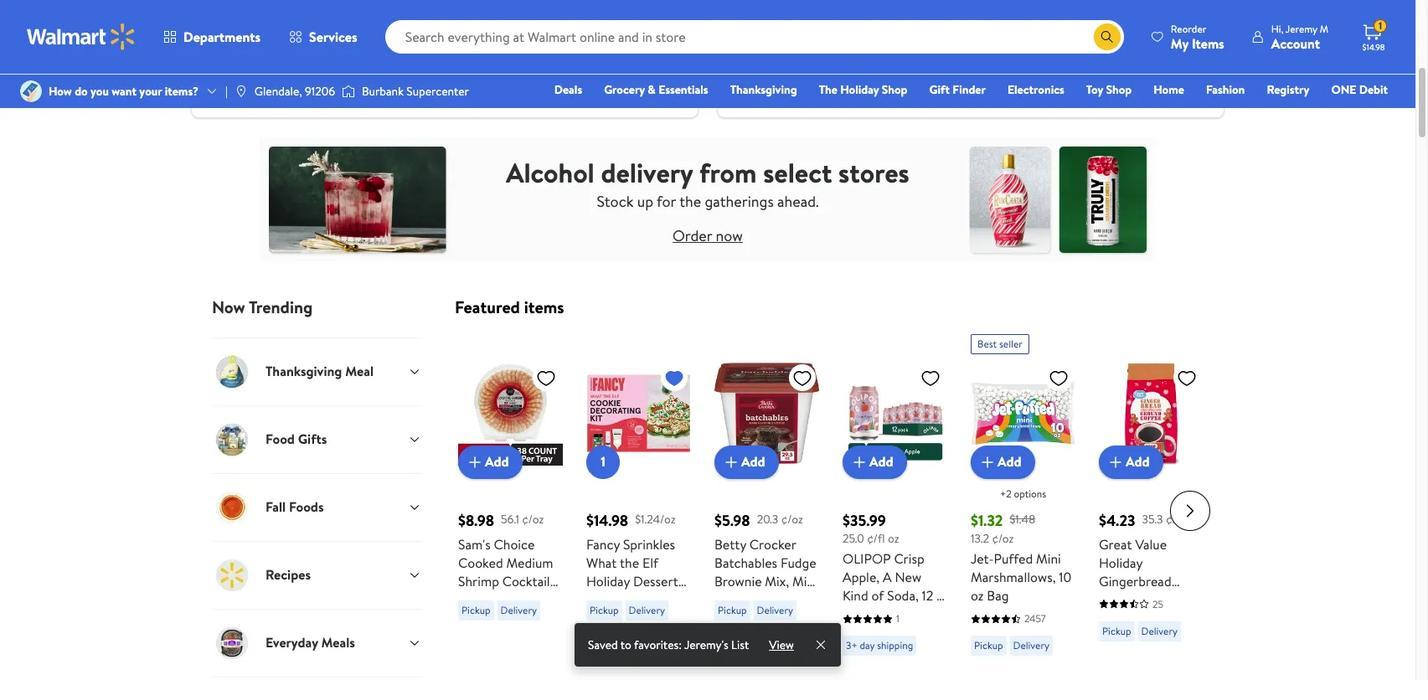 Task type: locate. For each thing, give the bounding box(es) containing it.
2 add from the left
[[742, 453, 766, 471]]

2 horizontal spatial holiday
[[1100, 554, 1143, 572]]

1
[[1379, 19, 1383, 33], [601, 453, 606, 471], [897, 612, 900, 626]]

0 horizontal spatial the
[[620, 554, 640, 572]]

list
[[182, 0, 1234, 117]]

2 horizontal spatial add to cart image
[[978, 452, 998, 472]]

1-day shipping
[[590, 626, 650, 641]]

$8.98 56.1 ¢/oz sam's choice cooked medium shrimp cocktail ring with sauce, 16 oz
[[458, 510, 554, 627]]

1 horizontal spatial 12
[[922, 587, 934, 605]]

1 horizontal spatial $14.98
[[1363, 41, 1386, 53]]

4 product group from the left
[[843, 327, 948, 681]]

now trending
[[212, 295, 313, 318]]

1 right m
[[1379, 19, 1383, 33]]

fresh bakery favorites list item
[[708, 0, 1234, 117]]

shipping down pack)
[[878, 639, 914, 653]]

2 add button from the left
[[715, 445, 779, 479]]

day for 1-
[[597, 626, 612, 641]]

 image left how
[[20, 80, 42, 102]]

thanksgiving up everything
[[205, 4, 292, 25]]

holiday inside $4.23 35.3 ¢/oz great value holiday gingerbread ground coffee, medium roast, 12 oz
[[1100, 554, 1143, 572]]

1 vertical spatial medium
[[1100, 609, 1147, 627]]

$14.98 up fancy
[[587, 510, 629, 531]]

to
[[312, 31, 323, 48], [781, 590, 794, 609], [621, 637, 632, 654]]

what
[[587, 554, 617, 572]]

the inside $14.98 $1.24/oz fancy sprinkles what the elf holiday dessert decorating kit, 12.1 oz
[[620, 554, 640, 572]]

batch,
[[737, 609, 773, 627]]

thanksgiving down the search search box
[[730, 81, 798, 98]]

your right find
[[245, 83, 268, 99]]

shipping
[[614, 626, 650, 641], [878, 639, 914, 653]]

12 right 4
[[797, 590, 809, 609]]

add button up $8.98
[[458, 445, 523, 479]]

product group containing $14.98
[[587, 327, 691, 681]]

0 horizontal spatial add to cart image
[[722, 452, 742, 472]]

mini
[[1037, 550, 1062, 568]]

product group containing $8.98
[[458, 327, 563, 681]]

$1.48
[[1010, 511, 1036, 528]]

add button up $4.23
[[1100, 445, 1164, 479]]

delivery down mix,
[[757, 603, 794, 617]]

0 vertical spatial to
[[312, 31, 323, 48]]

add button up $35.99 at the bottom right of page
[[843, 445, 907, 479]]

saved
[[588, 637, 618, 654]]

$14.98 inside $14.98 $1.24/oz fancy sprinkles what the elf holiday dessert decorating kit, 12.1 oz
[[587, 510, 629, 531]]

0 horizontal spatial add to cart image
[[465, 452, 485, 472]]

2 add to cart image from the left
[[850, 452, 870, 472]]

gift finder link
[[922, 80, 994, 99]]

cooked
[[458, 554, 503, 572]]

find your feast
[[220, 83, 296, 99]]

now down gatherings
[[716, 225, 743, 246]]

food
[[266, 430, 295, 449]]

delivery down dessert
[[629, 603, 665, 617]]

sam's
[[458, 535, 491, 554]]

1 down 'soda,'
[[897, 612, 900, 626]]

0 horizontal spatial shipping
[[614, 626, 650, 641]]

1 horizontal spatial day
[[860, 639, 875, 653]]

5 product group from the left
[[971, 327, 1076, 681]]

thanksgiving inside dropdown button
[[266, 362, 342, 381]]

now inside 'fresh bakery favorites' list item
[[774, 83, 796, 99]]

day down decorating
[[597, 626, 612, 641]]

pickup up the 1-
[[590, 603, 619, 617]]

add up 56.1
[[485, 453, 509, 471]]

0 vertical spatial 1
[[1379, 19, 1383, 33]]

3 product group from the left
[[715, 327, 820, 681]]

oz down ground
[[1100, 627, 1112, 646]]

jeremy
[[1286, 21, 1318, 36]]

delivery
[[601, 154, 693, 191]]

¢/oz inside $8.98 56.1 ¢/oz sam's choice cooked medium shrimp cocktail ring with sauce, 16 oz
[[522, 511, 544, 528]]

add up $35.99 at the bottom right of page
[[870, 453, 894, 471]]

brownie
[[715, 572, 762, 590]]

add to cart image up $5.98
[[722, 452, 742, 472]]

pickup
[[462, 603, 491, 617], [590, 603, 619, 617], [718, 603, 747, 617], [1103, 624, 1132, 638], [975, 639, 1004, 653]]

0 vertical spatial you
[[263, 31, 281, 48]]

1 horizontal spatial add to cart image
[[850, 452, 870, 472]]

12 left fl
[[922, 587, 934, 605]]

toy shop link
[[1079, 80, 1140, 99]]

$14.98 $1.24/oz fancy sprinkles what the elf holiday dessert decorating kit, 12.1 oz
[[587, 510, 679, 627]]

add to cart image
[[722, 452, 742, 472], [1106, 452, 1126, 472]]

bag
[[987, 587, 1009, 605]]

delivery for $5.98
[[757, 603, 794, 617]]

oz
[[888, 530, 900, 547], [971, 587, 984, 605], [843, 605, 856, 624], [473, 609, 486, 627], [608, 609, 621, 627], [1100, 627, 1112, 646]]

0 vertical spatial medium
[[507, 554, 554, 572]]

ring
[[458, 590, 485, 609]]

add to cart image for the great value holiday gingerbread ground coffee, medium roast, 12 oz image
[[1106, 452, 1126, 472]]

(12
[[859, 605, 875, 624]]

apple,
[[843, 568, 880, 587]]

medium left 25 at the right of the page
[[1100, 609, 1147, 627]]

the left elf
[[620, 554, 640, 572]]

¢/oz right 20.3
[[782, 511, 803, 528]]

to right 4
[[781, 590, 794, 609]]

add to favorites list, jet-puffed mini marshmallows, 10 oz bag image
[[1049, 367, 1069, 388]]

add for $5.98
[[742, 453, 766, 471]]

add up +2
[[998, 453, 1022, 471]]

1 add to cart image from the left
[[722, 452, 742, 472]]

0 horizontal spatial 1
[[601, 453, 606, 471]]

you right do
[[91, 83, 109, 100]]

a
[[883, 568, 892, 587]]

up
[[638, 191, 654, 212]]

shop inside "toy shop" link
[[1107, 81, 1132, 98]]

pickup down bag
[[975, 639, 1004, 653]]

1 vertical spatial the
[[620, 554, 640, 572]]

add button up $5.98
[[715, 445, 779, 479]]

0 horizontal spatial you
[[91, 83, 109, 100]]

saved to favorites: jeremy's list
[[588, 637, 749, 654]]

¢/oz right 13.2
[[993, 530, 1014, 547]]

 image
[[235, 85, 248, 98]]

shop left gift
[[882, 81, 908, 98]]

2 product group from the left
[[587, 327, 691, 681]]

fresh bakery favorites
[[732, 4, 876, 25]]

0 vertical spatial thanksgiving
[[205, 4, 292, 25]]

$35.99 25.0 ¢/fl oz olipop crisp apple, a new kind of soda, 12 fl oz (12 pack)
[[843, 510, 945, 624]]

2 horizontal spatial to
[[781, 590, 794, 609]]

ground
[[1100, 590, 1143, 609]]

a
[[393, 31, 399, 48]]

0 horizontal spatial day
[[597, 626, 612, 641]]

add button for $5.98
[[715, 445, 779, 479]]

gift finder
[[930, 81, 986, 98]]

2 add to cart image from the left
[[1106, 452, 1126, 472]]

0 vertical spatial now
[[774, 83, 796, 99]]

alcohol delivery from select stores image
[[260, 137, 1156, 263]]

order now
[[673, 225, 743, 246]]

close image
[[815, 638, 828, 652]]

12 right roast,
[[1189, 609, 1200, 627]]

product group
[[458, 327, 563, 681], [587, 327, 691, 681], [715, 327, 820, 681], [843, 327, 948, 681], [971, 327, 1076, 681], [1100, 327, 1204, 681]]

batchables
[[715, 554, 778, 572]]

1 vertical spatial to
[[781, 590, 794, 609]]

elf
[[643, 554, 659, 572]]

services button
[[275, 17, 372, 57]]

reorder
[[1171, 21, 1207, 36]]

one
[[1332, 81, 1357, 98]]

day for 3+
[[860, 639, 875, 653]]

1 vertical spatial $14.98
[[587, 510, 629, 531]]

want
[[112, 83, 137, 100]]

¢/oz right 35.3 at the bottom right of the page
[[1167, 511, 1188, 528]]

pickup down ground
[[1103, 624, 1132, 638]]

pickup down shrimp
[[462, 603, 491, 617]]

add to cart image up $1.32
[[978, 452, 998, 472]]

6 product group from the left
[[1100, 327, 1204, 681]]

day right 3+
[[860, 639, 875, 653]]

2 vertical spatial thanksgiving
[[266, 362, 342, 381]]

0 horizontal spatial shop
[[746, 83, 772, 99]]

0 horizontal spatial your
[[139, 83, 162, 100]]

0 horizontal spatial to
[[312, 31, 323, 48]]

shop down the search search box
[[746, 83, 772, 99]]

2 horizontal spatial 1
[[1379, 19, 1383, 33]]

1 horizontal spatial medium
[[1100, 609, 1147, 627]]

delivery down cocktail
[[501, 603, 537, 617]]

add to cart image for $35.99
[[850, 452, 870, 472]]

gatherings
[[705, 191, 774, 212]]

1 your from the left
[[245, 83, 268, 99]]

1 $14.98
[[1363, 19, 1386, 53]]

1 vertical spatial now
[[716, 225, 743, 246]]

thanksgiving left meal
[[266, 362, 342, 381]]

10
[[1060, 568, 1072, 587]]

¢/oz for $5.98
[[782, 511, 803, 528]]

olipop crisp apple, a new kind of soda, 12 fl oz (12 pack) image
[[843, 361, 948, 466]]

1 horizontal spatial add to cart image
[[1106, 452, 1126, 472]]

glendale, 91206
[[255, 83, 335, 100]]

1 add button from the left
[[458, 445, 523, 479]]

1 horizontal spatial your
[[245, 83, 268, 99]]

¢/oz right 56.1
[[522, 511, 544, 528]]

shop right toy
[[1107, 81, 1132, 98]]

1 horizontal spatial 1
[[897, 612, 900, 626]]

shipping down decorating
[[614, 626, 650, 641]]

 image right 91206 at the top of the page
[[342, 83, 355, 100]]

 image for how do you want your items?
[[20, 80, 42, 102]]

5 add from the left
[[1126, 453, 1150, 471]]

1 horizontal spatial to
[[621, 637, 632, 654]]

puffed
[[994, 550, 1034, 568]]

1 add to cart image from the left
[[465, 452, 485, 472]]

0 horizontal spatial $14.98
[[587, 510, 629, 531]]

finder
[[953, 81, 986, 98]]

add up 20.3
[[742, 453, 766, 471]]

list
[[732, 637, 749, 654]]

pack)
[[879, 605, 910, 624]]

12
[[922, 587, 934, 605], [797, 590, 809, 609], [1189, 609, 1200, 627]]

add to cart image up $35.99 at the bottom right of page
[[850, 452, 870, 472]]

add to cart image up $4.23
[[1106, 452, 1126, 472]]

add to cart image for betty crocker batchables fudge brownie mix, mix and bake 4 to 12 per batch, 29.5 oz. image
[[722, 452, 742, 472]]

delivery for $14.98
[[629, 603, 665, 617]]

1-
[[590, 626, 597, 641]]

1 horizontal spatial  image
[[342, 83, 355, 100]]

holiday down fancy
[[587, 572, 630, 590]]

thanksgiving inside thanksgiving hq everything you need to put together a memorable meal.
[[205, 4, 292, 25]]

jet-puffed mini marshmallows, 10 oz bag image
[[971, 361, 1076, 466]]

thanksgiving for meal
[[266, 362, 342, 381]]

1 horizontal spatial shipping
[[878, 639, 914, 653]]

¢/oz inside the $5.98 20.3 ¢/oz betty crocker batchables fudge brownie mix, mix and bake 4 to 12 per batch, 29.5 oz.
[[782, 511, 803, 528]]

add to cart image up $8.98
[[465, 452, 485, 472]]

1 up fancy
[[601, 453, 606, 471]]

3 add from the left
[[870, 453, 894, 471]]

$14.98
[[1363, 41, 1386, 53], [587, 510, 629, 531]]

stores
[[839, 154, 910, 191]]

medium up sauce,
[[507, 554, 554, 572]]

3 add button from the left
[[843, 445, 907, 479]]

grocery & essentials
[[604, 81, 709, 98]]

3 add to cart image from the left
[[978, 452, 998, 472]]

2 vertical spatial 1
[[897, 612, 900, 626]]

$14.98 up debit
[[1363, 41, 1386, 53]]

 image
[[20, 80, 42, 102], [342, 83, 355, 100]]

add button up +2
[[971, 445, 1035, 479]]

2 vertical spatial to
[[621, 637, 632, 654]]

add up 35.3 at the bottom right of the page
[[1126, 453, 1150, 471]]

favorites
[[819, 4, 876, 25]]

holiday inside $14.98 $1.24/oz fancy sprinkles what the elf holiday dessert decorating kit, 12.1 oz
[[587, 572, 630, 590]]

one debit walmart+
[[1332, 81, 1389, 122]]

pickup for $5.98
[[718, 603, 747, 617]]

now
[[774, 83, 796, 99], [716, 225, 743, 246]]

0 vertical spatial $14.98
[[1363, 41, 1386, 53]]

1 add from the left
[[485, 453, 509, 471]]

product group containing $35.99
[[843, 327, 948, 681]]

0 horizontal spatial medium
[[507, 554, 554, 572]]

add button for $8.98
[[458, 445, 523, 479]]

you inside thanksgiving hq everything you need to put together a memorable meal.
[[263, 31, 281, 48]]

walmart+ link
[[1331, 104, 1396, 122]]

¢/oz inside the $1.32 $1.48 13.2 ¢/oz jet-puffed mini marshmallows, 10 oz bag
[[993, 530, 1014, 547]]

betty crocker batchables fudge brownie mix, mix and bake 4 to 12 per batch, 29.5 oz. image
[[715, 361, 820, 466]]

pickup for $8.98
[[462, 603, 491, 617]]

list containing thanksgiving hq
[[182, 0, 1234, 117]]

product group containing $1.32
[[971, 327, 1076, 681]]

home
[[1154, 81, 1185, 98]]

you left need
[[263, 31, 281, 48]]

roast,
[[1150, 609, 1186, 627]]

reorder my items
[[1171, 21, 1225, 52]]

1 vertical spatial 1
[[601, 453, 606, 471]]

coffee,
[[1147, 590, 1190, 609]]

mix
[[793, 572, 814, 590]]

1 vertical spatial you
[[91, 83, 109, 100]]

1 product group from the left
[[458, 327, 563, 681]]

0 horizontal spatial 12
[[797, 590, 809, 609]]

oz inside $4.23 35.3 ¢/oz great value holiday gingerbread ground coffee, medium roast, 12 oz
[[1100, 627, 1112, 646]]

2 horizontal spatial 12
[[1189, 609, 1200, 627]]

the right for
[[680, 191, 702, 212]]

oz right 12.1
[[608, 609, 621, 627]]

2 your from the left
[[139, 83, 162, 100]]

1 horizontal spatial now
[[774, 83, 796, 99]]

to right saved
[[621, 637, 632, 654]]

add to cart image
[[465, 452, 485, 472], [850, 452, 870, 472], [978, 452, 998, 472]]

1 horizontal spatial shop
[[882, 81, 908, 98]]

and
[[715, 590, 736, 609]]

0 vertical spatial the
[[680, 191, 702, 212]]

fancy
[[587, 535, 620, 554]]

oz left bag
[[971, 587, 984, 605]]

fudge
[[781, 554, 817, 572]]

your right 'want'
[[139, 83, 162, 100]]

¢/oz inside $4.23 35.3 ¢/oz great value holiday gingerbread ground coffee, medium roast, 12 oz
[[1167, 511, 1188, 528]]

0 horizontal spatial now
[[716, 225, 743, 246]]

glendale,
[[255, 83, 302, 100]]

holiday right the
[[841, 81, 879, 98]]

4 add button from the left
[[971, 445, 1035, 479]]

now left the
[[774, 83, 796, 99]]

sam's choice cooked medium shrimp cocktail ring with sauce, 16 oz image
[[458, 361, 563, 466]]

thanksgiving meal
[[266, 362, 374, 381]]

to left 'put'
[[312, 31, 323, 48]]

alcohol delivery from select stores stock up for the gatherings ahead.
[[506, 154, 910, 212]]

1 horizontal spatial the
[[680, 191, 702, 212]]

hi, jeremy m account
[[1272, 21, 1329, 52]]

2 horizontal spatial shop
[[1107, 81, 1132, 98]]

oz right 16
[[473, 609, 486, 627]]

how do you want your items?
[[49, 83, 199, 100]]

you
[[263, 31, 281, 48], [91, 83, 109, 100]]

shop inside the holiday shop link
[[882, 81, 908, 98]]

0 horizontal spatial  image
[[20, 80, 42, 102]]

featured
[[455, 295, 520, 318]]

1 horizontal spatial you
[[263, 31, 281, 48]]

0 horizontal spatial holiday
[[587, 572, 630, 590]]

holiday up ground
[[1100, 554, 1143, 572]]

services
[[309, 28, 358, 46]]

gifts
[[298, 430, 327, 449]]

pickup down "brownie"
[[718, 603, 747, 617]]



Task type: vqa. For each thing, say whether or not it's contained in the screenshot.
Cause dropdown button
no



Task type: describe. For each thing, give the bounding box(es) containing it.
now for shop now
[[774, 83, 796, 99]]

to inside thanksgiving hq everything you need to put together a memorable meal.
[[312, 31, 323, 48]]

add to favorites list, great value holiday gingerbread ground coffee, medium roast, 12 oz image
[[1177, 367, 1198, 388]]

to inside the $5.98 20.3 ¢/oz betty crocker batchables fudge brownie mix, mix and bake 4 to 12 per batch, 29.5 oz.
[[781, 590, 794, 609]]

12 inside $35.99 25.0 ¢/fl oz olipop crisp apple, a new kind of soda, 12 fl oz (12 pack)
[[922, 587, 934, 605]]

food gifts button
[[212, 405, 422, 473]]

do
[[75, 83, 88, 100]]

together
[[345, 31, 390, 48]]

1 inside the 1 $14.98
[[1379, 19, 1383, 33]]

next slide for product carousel list image
[[1171, 491, 1211, 531]]

add to cart image for $8.98
[[465, 452, 485, 472]]

marshmallows,
[[971, 568, 1056, 587]]

thanksgiving link
[[723, 80, 805, 99]]

cocktail
[[503, 572, 550, 590]]

betty
[[715, 535, 747, 554]]

Walmart Site-Wide search field
[[385, 20, 1125, 54]]

seller
[[1000, 336, 1023, 351]]

departments button
[[149, 17, 275, 57]]

best seller
[[978, 336, 1023, 351]]

grocery
[[604, 81, 645, 98]]

deals
[[555, 81, 583, 98]]

deals link
[[547, 80, 590, 99]]

one debit link
[[1324, 80, 1396, 99]]

fancy sprinkles what the elf holiday dessert decorating kit, 12.1 oz image
[[587, 361, 691, 466]]

3+ day shipping
[[846, 639, 914, 653]]

the holiday shop link
[[812, 80, 916, 99]]

pickup for $14.98
[[590, 603, 619, 617]]

view
[[770, 637, 794, 654]]

medium inside $8.98 56.1 ¢/oz sam's choice cooked medium shrimp cocktail ring with sauce, 16 oz
[[507, 554, 554, 572]]

shipping for 1-day shipping
[[614, 626, 650, 641]]

foods
[[289, 498, 324, 516]]

view button
[[763, 624, 801, 667]]

best
[[978, 336, 997, 351]]

56.1
[[501, 511, 520, 528]]

alcohol
[[506, 154, 595, 191]]

fashion
[[1207, 81, 1246, 98]]

hi,
[[1272, 21, 1284, 36]]

now for order now
[[716, 225, 743, 246]]

product group containing $5.98
[[715, 327, 820, 681]]

$4.23 35.3 ¢/oz great value holiday gingerbread ground coffee, medium roast, 12 oz
[[1100, 510, 1200, 646]]

grocery & essentials link
[[597, 80, 716, 99]]

everyday meals button
[[212, 609, 422, 677]]

¢/oz for $8.98
[[522, 511, 544, 528]]

5 add button from the left
[[1100, 445, 1164, 479]]

20.3
[[757, 511, 779, 528]]

oz left (12
[[843, 605, 856, 624]]

departments
[[184, 28, 261, 46]]

4
[[770, 590, 778, 609]]

mix,
[[765, 572, 790, 590]]

walmart+
[[1339, 105, 1389, 122]]

kind
[[843, 587, 869, 605]]

1 horizontal spatial holiday
[[841, 81, 879, 98]]

electronics link
[[1001, 80, 1073, 99]]

meals
[[321, 634, 355, 652]]

oz.
[[803, 609, 819, 627]]

delivery down 2457
[[1014, 639, 1050, 653]]

1 inside button
[[601, 453, 606, 471]]

add for $35.99
[[870, 453, 894, 471]]

great value holiday gingerbread ground coffee, medium roast, 12 oz image
[[1100, 361, 1204, 466]]

options
[[1014, 486, 1047, 501]]

delivery for $8.98
[[501, 603, 537, 617]]

registry link
[[1260, 80, 1318, 99]]

shipping for 3+ day shipping
[[878, 639, 914, 653]]

Search search field
[[385, 20, 1125, 54]]

add to favorites list, betty crocker batchables fudge brownie mix, mix and bake 4 to 12 per batch, 29.5 oz. image
[[793, 367, 813, 388]]

 image for burbank supercenter
[[342, 83, 355, 100]]

oz inside $8.98 56.1 ¢/oz sam's choice cooked medium shrimp cocktail ring with sauce, 16 oz
[[473, 609, 486, 627]]

12 inside $4.23 35.3 ¢/oz great value holiday gingerbread ground coffee, medium roast, 12 oz
[[1189, 609, 1200, 627]]

registry
[[1267, 81, 1310, 98]]

oz inside the $1.32 $1.48 13.2 ¢/oz jet-puffed mini marshmallows, 10 oz bag
[[971, 587, 984, 605]]

order
[[673, 225, 713, 246]]

4 add from the left
[[998, 453, 1022, 471]]

home link
[[1147, 80, 1193, 99]]

jeremy's
[[685, 637, 729, 654]]

$35.99
[[843, 510, 886, 531]]

fall foods
[[266, 498, 324, 516]]

delivery down 25 at the right of the page
[[1142, 624, 1178, 638]]

decorating
[[587, 590, 652, 609]]

your inside thanksgiving hq list item
[[245, 83, 268, 99]]

bake
[[739, 590, 767, 609]]

$8.98
[[458, 510, 494, 531]]

add for $8.98
[[485, 453, 509, 471]]

trending
[[249, 295, 313, 318]]

thanksgiving for hq
[[205, 4, 292, 25]]

$5.98 20.3 ¢/oz betty crocker batchables fudge brownie mix, mix and bake 4 to 12 per batch, 29.5 oz.
[[715, 510, 819, 627]]

hq
[[295, 4, 319, 25]]

search icon image
[[1101, 30, 1114, 44]]

$5.98
[[715, 510, 751, 531]]

12 inside the $5.98 20.3 ¢/oz betty crocker batchables fudge brownie mix, mix and bake 4 to 12 per batch, 29.5 oz.
[[797, 590, 809, 609]]

stock
[[597, 191, 634, 212]]

oz right the ¢/fl
[[888, 530, 900, 547]]

olipop
[[843, 550, 891, 568]]

¢/oz for $4.23
[[1167, 511, 1188, 528]]

remove from favorites list, fancy sprinkles what the elf holiday dessert decorating kit, 12.1 oz image
[[665, 367, 685, 388]]

featured items
[[455, 295, 565, 318]]

91206
[[305, 83, 335, 100]]

1 vertical spatial thanksgiving
[[730, 81, 798, 98]]

now
[[212, 295, 245, 318]]

with
[[488, 590, 513, 609]]

medium inside $4.23 35.3 ¢/oz great value holiday gingerbread ground coffee, medium roast, 12 oz
[[1100, 609, 1147, 627]]

thanksgiving meal button
[[212, 337, 422, 405]]

add to favorites list, sam's choice cooked medium shrimp cocktail ring with sauce, 16 oz image
[[536, 367, 556, 388]]

my
[[1171, 34, 1189, 52]]

crisp
[[895, 550, 925, 568]]

meal
[[345, 362, 374, 381]]

the inside alcohol delivery from select stores stock up for the gatherings ahead.
[[680, 191, 702, 212]]

add button for $35.99
[[843, 445, 907, 479]]

shop now
[[746, 83, 796, 99]]

product group containing $4.23
[[1100, 327, 1204, 681]]

29.5
[[776, 609, 800, 627]]

food gifts
[[266, 430, 327, 449]]

fresh
[[732, 4, 767, 25]]

everything
[[205, 31, 260, 48]]

25
[[1153, 597, 1164, 611]]

how
[[49, 83, 72, 100]]

order now link
[[673, 225, 743, 246]]

items
[[1192, 34, 1225, 52]]

crocker
[[750, 535, 797, 554]]

select
[[764, 154, 833, 191]]

fall foods button
[[212, 473, 422, 541]]

oz inside $14.98 $1.24/oz fancy sprinkles what the elf holiday dessert decorating kit, 12.1 oz
[[608, 609, 621, 627]]

gift
[[930, 81, 950, 98]]

13.2
[[971, 530, 990, 547]]

12.1
[[587, 609, 604, 627]]

favorites:
[[634, 637, 682, 654]]

add to favorites list, olipop crisp apple, a new kind of soda, 12 fl oz (12 pack) image
[[921, 367, 941, 388]]

shop inside 'fresh bakery favorites' list item
[[746, 83, 772, 99]]

electronics
[[1008, 81, 1065, 98]]

thanksgiving hq everything you need to put together a memorable meal.
[[205, 4, 488, 48]]

thanksgiving hq list item
[[182, 0, 708, 117]]

account
[[1272, 34, 1321, 52]]

$1.24/oz
[[635, 511, 676, 528]]

feast
[[270, 83, 296, 99]]

debit
[[1360, 81, 1389, 98]]

walmart image
[[27, 23, 136, 50]]

soda,
[[888, 587, 919, 605]]

35.3
[[1143, 511, 1164, 528]]



